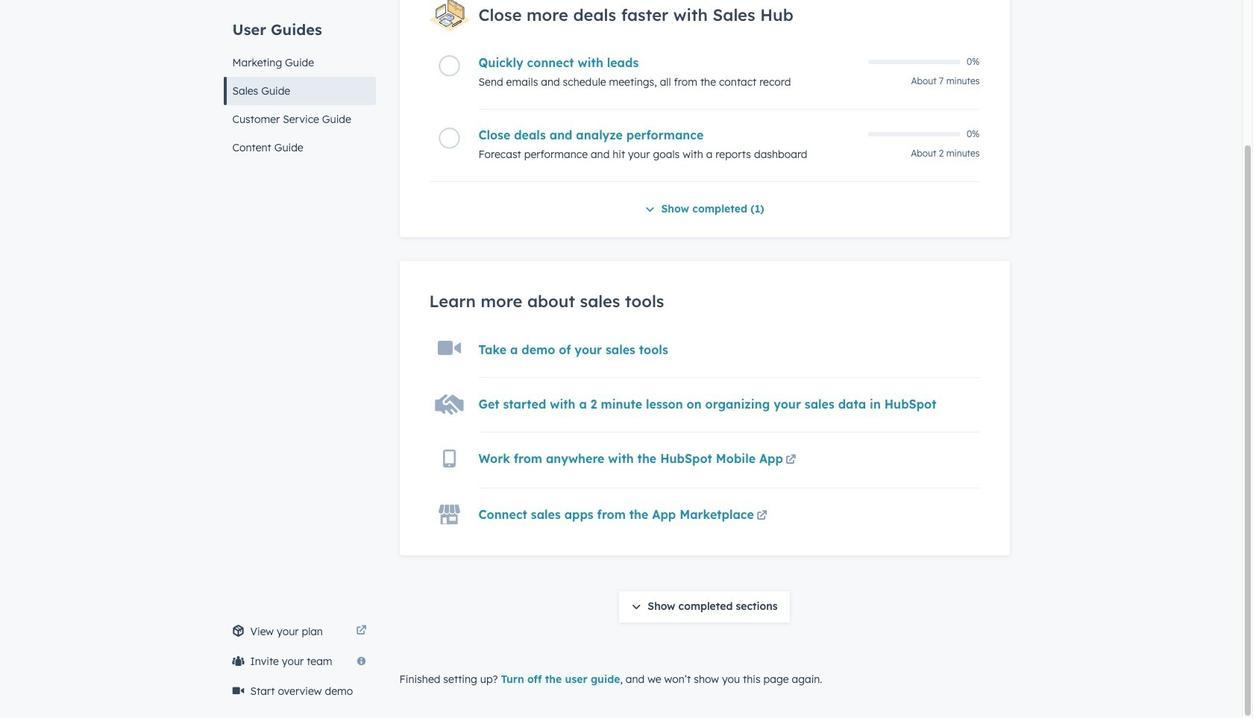 Task type: locate. For each thing, give the bounding box(es) containing it.
link opens in a new window image
[[757, 508, 768, 526]]

link opens in a new window image
[[786, 452, 797, 470], [786, 455, 797, 466], [757, 511, 768, 522], [356, 623, 367, 641], [356, 626, 367, 637]]



Task type: vqa. For each thing, say whether or not it's contained in the screenshot.
GROUP
no



Task type: describe. For each thing, give the bounding box(es) containing it.
user guides element
[[224, 0, 376, 162]]



